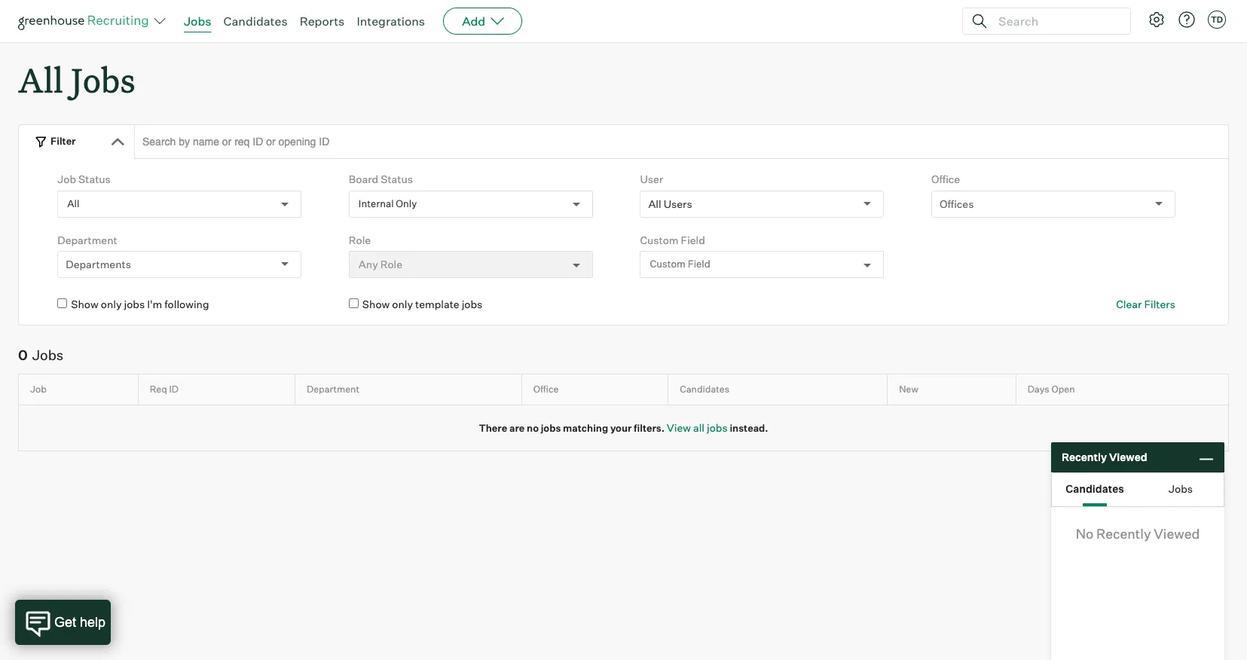 Task type: describe. For each thing, give the bounding box(es) containing it.
no
[[527, 422, 539, 434]]

template
[[415, 298, 459, 311]]

jobs link
[[184, 14, 211, 29]]

1 vertical spatial recently
[[1097, 525, 1151, 542]]

your
[[610, 422, 632, 434]]

recently viewed
[[1062, 451, 1147, 464]]

matching
[[563, 422, 608, 434]]

0 vertical spatial viewed
[[1109, 451, 1147, 464]]

users
[[664, 197, 692, 210]]

following
[[164, 298, 209, 311]]

req id
[[150, 384, 179, 395]]

1 vertical spatial candidates
[[680, 384, 730, 395]]

jobs right 0
[[32, 346, 63, 363]]

0 vertical spatial candidates
[[223, 14, 288, 29]]

offices
[[940, 197, 974, 210]]

configure image
[[1148, 11, 1166, 29]]

reports link
[[300, 14, 345, 29]]

all for all users
[[648, 197, 661, 210]]

only for template
[[392, 298, 413, 311]]

only for jobs
[[101, 298, 122, 311]]

status for board status
[[381, 173, 413, 186]]

1 vertical spatial custom
[[650, 258, 686, 270]]

reports
[[300, 14, 345, 29]]

filter
[[50, 135, 76, 147]]

all users
[[648, 197, 692, 210]]

all jobs
[[18, 57, 135, 102]]

req
[[150, 384, 167, 395]]

all users option
[[648, 197, 692, 210]]

tab list containing candidates
[[1052, 473, 1224, 506]]

view
[[667, 421, 691, 434]]

0 vertical spatial field
[[681, 233, 705, 246]]

departments
[[66, 258, 131, 271]]

0 vertical spatial custom
[[640, 233, 679, 246]]

show for show only jobs i'm following
[[71, 298, 99, 311]]

greenhouse recruiting image
[[18, 12, 154, 30]]

td
[[1211, 14, 1223, 25]]

0 vertical spatial department
[[58, 233, 117, 246]]

job for job status
[[58, 173, 76, 186]]

jobs left "i'm"
[[124, 298, 145, 311]]

all
[[693, 421, 705, 434]]

there
[[479, 422, 507, 434]]

Search by name or req ID or opening ID text field
[[134, 124, 1229, 159]]

jobs right template
[[462, 298, 483, 311]]

jobs left candidates "link"
[[184, 14, 211, 29]]

days open
[[1028, 384, 1075, 395]]

0 jobs
[[18, 346, 63, 363]]

show for show only template jobs
[[362, 298, 390, 311]]

role
[[349, 233, 371, 246]]

1 vertical spatial field
[[688, 258, 710, 270]]

internal
[[359, 197, 394, 209]]

1 horizontal spatial viewed
[[1154, 525, 1200, 542]]

internal only
[[359, 197, 417, 209]]



Task type: locate. For each thing, give the bounding box(es) containing it.
show only jobs i'm following
[[71, 298, 209, 311]]

1 horizontal spatial job
[[58, 173, 76, 186]]

job for job
[[30, 384, 47, 395]]

are
[[509, 422, 525, 434]]

1 horizontal spatial office
[[931, 173, 960, 186]]

recently down open
[[1062, 451, 1107, 464]]

2 horizontal spatial candidates
[[1066, 482, 1124, 495]]

all
[[18, 57, 63, 102], [648, 197, 661, 210], [67, 197, 79, 209]]

1 status from the left
[[78, 173, 111, 186]]

job
[[58, 173, 76, 186], [30, 384, 47, 395]]

user
[[640, 173, 663, 186]]

0 horizontal spatial office
[[533, 384, 559, 395]]

Show only jobs I'm following checkbox
[[58, 299, 67, 308]]

only
[[396, 197, 417, 209]]

0 horizontal spatial candidates
[[223, 14, 288, 29]]

1 vertical spatial office
[[533, 384, 559, 395]]

all down the "job status"
[[67, 197, 79, 209]]

custom down all users option
[[650, 258, 686, 270]]

0 horizontal spatial department
[[58, 233, 117, 246]]

0
[[18, 346, 28, 363]]

1 vertical spatial department
[[307, 384, 360, 395]]

custom field down all users
[[640, 233, 705, 246]]

new
[[899, 384, 919, 395]]

1 horizontal spatial status
[[381, 173, 413, 186]]

2 vertical spatial candidates
[[1066, 482, 1124, 495]]

viewed
[[1109, 451, 1147, 464], [1154, 525, 1200, 542]]

0 vertical spatial job
[[58, 173, 76, 186]]

all left 'users'
[[648, 197, 661, 210]]

filters.
[[634, 422, 665, 434]]

open
[[1052, 384, 1075, 395]]

custom field down 'users'
[[650, 258, 710, 270]]

1 horizontal spatial department
[[307, 384, 360, 395]]

days
[[1028, 384, 1050, 395]]

view all jobs link
[[667, 421, 728, 434]]

i'm
[[147, 298, 162, 311]]

no
[[1076, 525, 1094, 542]]

clear filters link
[[1116, 297, 1176, 312]]

0 vertical spatial office
[[931, 173, 960, 186]]

1 show from the left
[[71, 298, 99, 311]]

show right show only template jobs checkbox in the left top of the page
[[362, 298, 390, 311]]

jobs up no recently viewed
[[1169, 482, 1193, 495]]

0 horizontal spatial viewed
[[1109, 451, 1147, 464]]

office
[[931, 173, 960, 186], [533, 384, 559, 395]]

recently right the no
[[1097, 525, 1151, 542]]

there are no jobs matching your filters. view all jobs instead.
[[479, 421, 768, 434]]

candidates down recently viewed
[[1066, 482, 1124, 495]]

show right show only jobs i'm following option
[[71, 298, 99, 311]]

2 show from the left
[[362, 298, 390, 311]]

board status
[[349, 173, 413, 186]]

clear
[[1116, 298, 1142, 311]]

1 vertical spatial job
[[30, 384, 47, 395]]

office up 'no' at the left
[[533, 384, 559, 395]]

tab list
[[1052, 473, 1224, 506]]

all for all jobs
[[18, 57, 63, 102]]

1 vertical spatial viewed
[[1154, 525, 1200, 542]]

status
[[78, 173, 111, 186], [381, 173, 413, 186]]

only left template
[[392, 298, 413, 311]]

jobs
[[184, 14, 211, 29], [71, 57, 135, 102], [32, 346, 63, 363], [1169, 482, 1193, 495]]

show only template jobs
[[362, 298, 483, 311]]

board
[[349, 173, 378, 186]]

1 horizontal spatial show
[[362, 298, 390, 311]]

candidates link
[[223, 14, 288, 29]]

1 vertical spatial custom field
[[650, 258, 710, 270]]

Search text field
[[995, 10, 1117, 32]]

job down filter
[[58, 173, 76, 186]]

Show only template jobs checkbox
[[349, 299, 359, 308]]

clear filters
[[1116, 298, 1176, 311]]

jobs inside there are no jobs matching your filters. view all jobs instead.
[[541, 422, 561, 434]]

1 only from the left
[[101, 298, 122, 311]]

status for job status
[[78, 173, 111, 186]]

1 horizontal spatial all
[[67, 197, 79, 209]]

add button
[[443, 8, 522, 35]]

job down 0 jobs
[[30, 384, 47, 395]]

only down departments
[[101, 298, 122, 311]]

integrations link
[[357, 14, 425, 29]]

job status
[[58, 173, 111, 186]]

jobs right 'all'
[[707, 421, 728, 434]]

custom
[[640, 233, 679, 246], [650, 258, 686, 270]]

custom down all users
[[640, 233, 679, 246]]

candidates
[[223, 14, 288, 29], [680, 384, 730, 395], [1066, 482, 1124, 495]]

0 vertical spatial custom field
[[640, 233, 705, 246]]

jobs right 'no' at the left
[[541, 422, 561, 434]]

td button
[[1208, 11, 1226, 29]]

recently
[[1062, 451, 1107, 464], [1097, 525, 1151, 542]]

1 horizontal spatial candidates
[[680, 384, 730, 395]]

no recently viewed
[[1076, 525, 1200, 542]]

2 status from the left
[[381, 173, 413, 186]]

id
[[169, 384, 179, 395]]

1 horizontal spatial only
[[392, 298, 413, 311]]

integrations
[[357, 14, 425, 29]]

jobs down greenhouse recruiting image
[[71, 57, 135, 102]]

2 only from the left
[[392, 298, 413, 311]]

td button
[[1205, 8, 1229, 32]]

0 horizontal spatial status
[[78, 173, 111, 186]]

custom field
[[640, 233, 705, 246], [650, 258, 710, 270]]

jobs
[[124, 298, 145, 311], [462, 298, 483, 311], [707, 421, 728, 434], [541, 422, 561, 434]]

candidates right "jobs" link
[[223, 14, 288, 29]]

0 horizontal spatial job
[[30, 384, 47, 395]]

all up filter
[[18, 57, 63, 102]]

add
[[462, 14, 485, 29]]

field
[[681, 233, 705, 246], [688, 258, 710, 270]]

2 horizontal spatial all
[[648, 197, 661, 210]]

candidates up 'all'
[[680, 384, 730, 395]]

filters
[[1144, 298, 1176, 311]]

department
[[58, 233, 117, 246], [307, 384, 360, 395]]

0 horizontal spatial only
[[101, 298, 122, 311]]

show
[[71, 298, 99, 311], [362, 298, 390, 311]]

instead.
[[730, 422, 768, 434]]

only
[[101, 298, 122, 311], [392, 298, 413, 311]]

0 horizontal spatial show
[[71, 298, 99, 311]]

office up offices
[[931, 173, 960, 186]]

0 vertical spatial recently
[[1062, 451, 1107, 464]]

0 horizontal spatial all
[[18, 57, 63, 102]]



Task type: vqa. For each thing, say whether or not it's contained in the screenshot.
the bottom CUSTOM
yes



